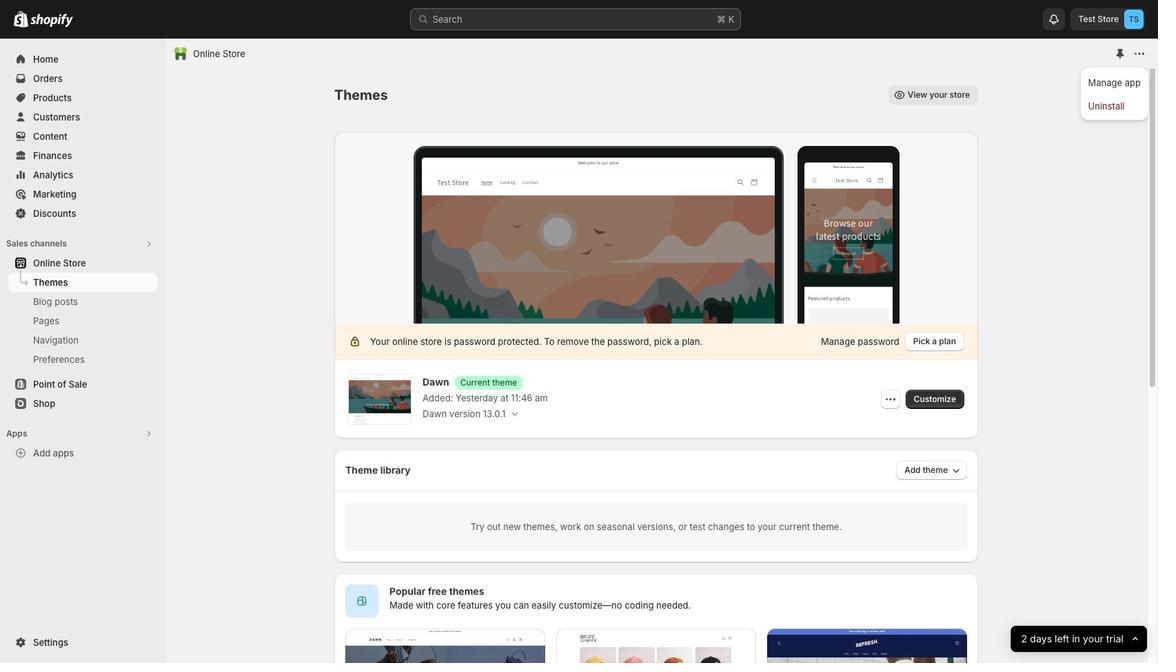 Task type: describe. For each thing, give the bounding box(es) containing it.
test store image
[[1125, 10, 1144, 29]]

1 horizontal spatial shopify image
[[30, 14, 73, 28]]

0 horizontal spatial shopify image
[[14, 11, 28, 28]]



Task type: locate. For each thing, give the bounding box(es) containing it.
shopify image
[[14, 11, 28, 28], [30, 14, 73, 28]]

online store image
[[174, 47, 188, 61]]



Task type: vqa. For each thing, say whether or not it's contained in the screenshot.
Marketing link
no



